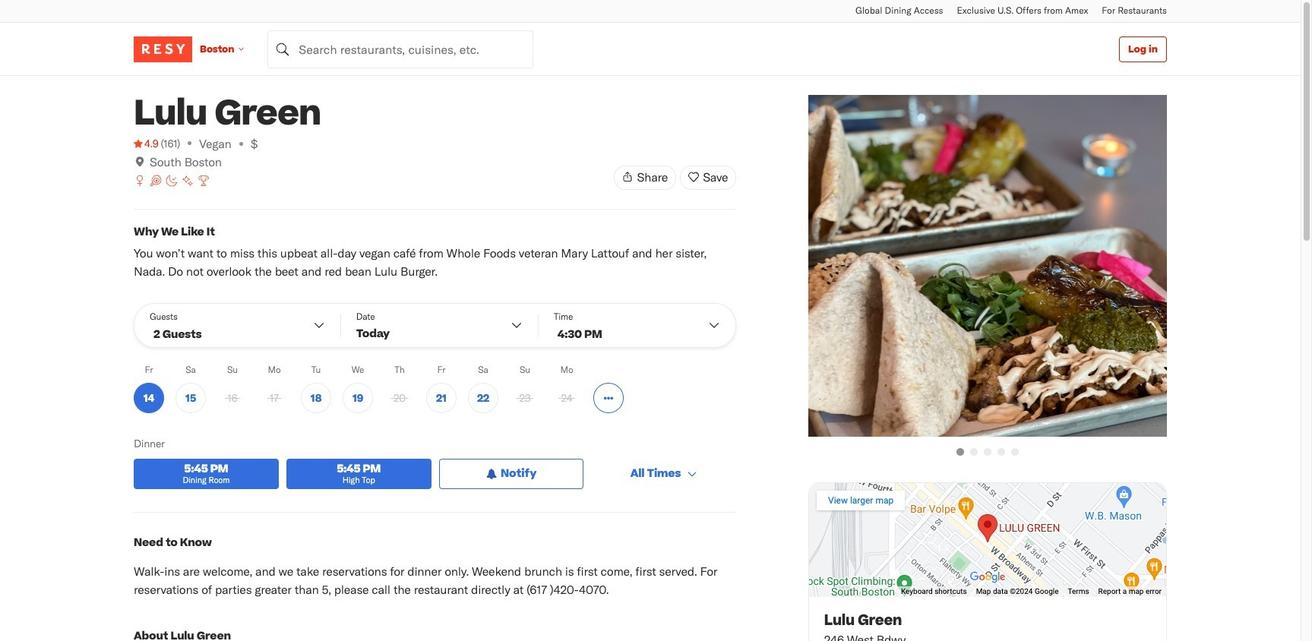 Task type: vqa. For each thing, say whether or not it's contained in the screenshot.
field
yes



Task type: locate. For each thing, give the bounding box(es) containing it.
4.9 out of 5 stars image
[[134, 136, 158, 151]]

None field
[[268, 30, 534, 68]]

Search restaurants, cuisines, etc. text field
[[268, 30, 534, 68]]



